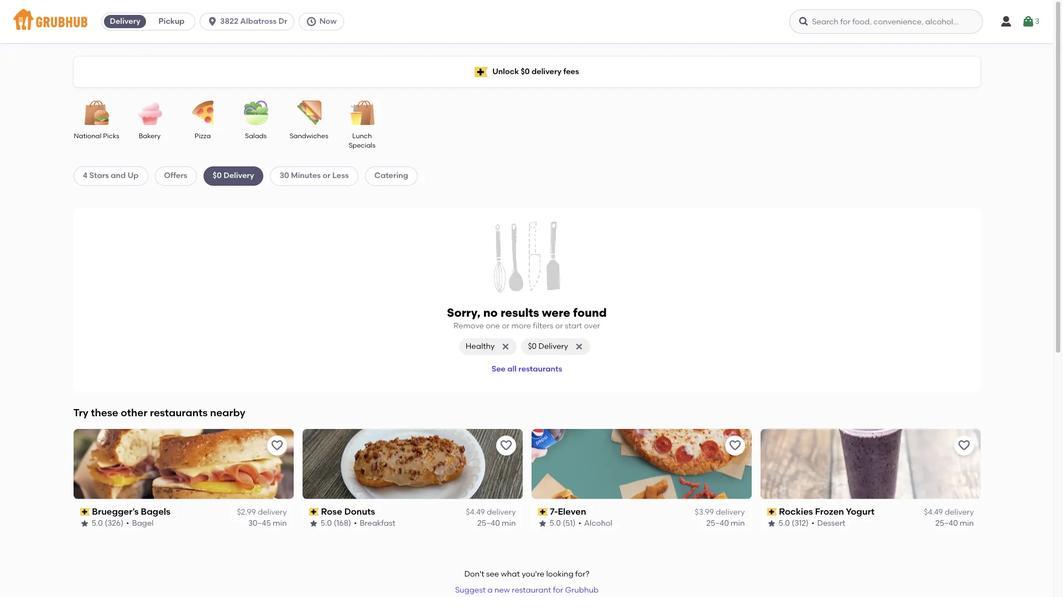Task type: describe. For each thing, give the bounding box(es) containing it.
main navigation navigation
[[0, 0, 1054, 43]]

(168)
[[334, 519, 351, 529]]

5.0 (168)
[[321, 519, 351, 529]]

30–45
[[248, 519, 271, 529]]

see all restaurants button
[[487, 360, 567, 380]]

4 stars and up
[[83, 171, 139, 181]]

2 horizontal spatial or
[[555, 322, 563, 331]]

(51)
[[563, 519, 576, 529]]

one
[[486, 322, 500, 331]]

subscription pass image
[[767, 508, 777, 516]]

pickup
[[159, 17, 185, 26]]

salads image
[[237, 101, 275, 125]]

unlock
[[493, 67, 519, 76]]

nearby
[[210, 407, 245, 420]]

3822 albatross dr button
[[200, 13, 299, 30]]

25–40 for 7-eleven
[[707, 519, 729, 529]]

see
[[486, 570, 499, 580]]

looking
[[546, 570, 574, 580]]

$3.99
[[695, 508, 714, 517]]

5.0 for bruegger's
[[92, 519, 103, 529]]

$4.49 delivery for rockies frozen yogurt
[[924, 508, 974, 517]]

• for eleven
[[578, 519, 582, 529]]

grubhub
[[565, 586, 599, 595]]

25–40 for rockies frozen yogurt
[[936, 519, 958, 529]]

1 vertical spatial restaurants
[[150, 407, 208, 420]]

no
[[483, 306, 498, 320]]

rose
[[321, 507, 342, 517]]

were
[[542, 306, 571, 320]]

pickup button
[[148, 13, 195, 30]]

30 minutes or less
[[280, 171, 349, 181]]

results
[[501, 306, 539, 320]]

restaurant
[[512, 586, 551, 595]]

delivery button
[[102, 13, 148, 30]]

30
[[280, 171, 289, 181]]

• for donuts
[[354, 519, 357, 529]]

eleven
[[558, 507, 586, 517]]

try
[[73, 407, 88, 420]]

3822 albatross dr
[[220, 17, 287, 26]]

delivery for rockies frozen yogurt
[[945, 508, 974, 517]]

you're
[[522, 570, 545, 580]]

albatross
[[240, 17, 277, 26]]

svg image inside healthy button
[[502, 343, 510, 352]]

save this restaurant image for bruegger's bagels
[[270, 439, 284, 452]]

1 vertical spatial $0
[[213, 171, 222, 181]]

donuts
[[344, 507, 375, 517]]

healthy
[[466, 342, 495, 351]]

25–40 min for rockies frozen yogurt
[[936, 519, 974, 529]]

lunch specials image
[[343, 101, 382, 125]]

• alcohol
[[578, 519, 613, 529]]

save this restaurant button for rockies frozen yogurt
[[954, 436, 974, 456]]

• bagel
[[126, 519, 154, 529]]

$0 delivery inside button
[[528, 342, 568, 351]]

bruegger's
[[92, 507, 139, 517]]

Search for food, convenience, alcohol... search field
[[790, 9, 983, 34]]

7-eleven logo image
[[531, 429, 752, 499]]

(312)
[[792, 519, 809, 529]]

national picks image
[[77, 101, 116, 125]]

dr
[[279, 17, 287, 26]]

pizza image
[[183, 101, 222, 125]]

7-
[[550, 507, 558, 517]]

subscription pass image for 7-eleven
[[538, 508, 548, 516]]

minutes
[[291, 171, 321, 181]]

7-eleven
[[550, 507, 586, 517]]

frozen
[[815, 507, 844, 517]]

lunch specials
[[349, 132, 376, 150]]

less
[[332, 171, 349, 181]]

breakfast
[[360, 519, 396, 529]]

min for rose donuts
[[502, 519, 516, 529]]

star icon image for rose donuts
[[309, 520, 318, 529]]

0 horizontal spatial $0 delivery
[[213, 171, 254, 181]]

restaurants inside button
[[519, 365, 562, 374]]

• for frozen
[[812, 519, 815, 529]]

star icon image for rockies frozen yogurt
[[767, 520, 776, 529]]

0 horizontal spatial svg image
[[798, 16, 810, 27]]

now
[[319, 17, 337, 26]]

don't
[[464, 570, 484, 580]]

bakery
[[139, 132, 161, 140]]

for?
[[576, 570, 590, 580]]

star icon image for 7-eleven
[[538, 520, 547, 529]]

picks
[[103, 132, 119, 140]]

rose donuts logo image
[[302, 429, 523, 499]]

rose donuts
[[321, 507, 375, 517]]

min for bruegger's bagels
[[273, 519, 287, 529]]

pizza
[[195, 132, 211, 140]]

(326)
[[105, 519, 123, 529]]

subscription pass image for bruegger's bagels
[[80, 508, 90, 516]]

save this restaurant button for rose donuts
[[496, 436, 516, 456]]

3 button
[[1022, 12, 1040, 32]]

unlock $0 delivery fees
[[493, 67, 579, 76]]

3
[[1035, 17, 1040, 26]]

filters
[[533, 322, 554, 331]]

fees
[[564, 67, 579, 76]]

delivery inside 'button'
[[110, 17, 140, 26]]

yogurt
[[846, 507, 875, 517]]



Task type: vqa. For each thing, say whether or not it's contained in the screenshot.
Build to the left
no



Task type: locate. For each thing, give the bounding box(es) containing it.
svg image inside "3" button
[[1022, 15, 1035, 28]]

svg image
[[1000, 15, 1013, 28], [798, 16, 810, 27]]

delivery down filters
[[539, 342, 568, 351]]

25–40 min
[[478, 519, 516, 529], [707, 519, 745, 529], [936, 519, 974, 529]]

svg image inside 3822 albatross dr button
[[207, 16, 218, 27]]

3 • from the left
[[578, 519, 582, 529]]

1 vertical spatial delivery
[[224, 171, 254, 181]]

1 • from the left
[[126, 519, 129, 529]]

national
[[74, 132, 101, 140]]

2 25–40 min from the left
[[707, 519, 745, 529]]

bagels
[[141, 507, 171, 517]]

what
[[501, 570, 520, 580]]

svg image for 3
[[1022, 15, 1035, 28]]

5.0 for 7-
[[550, 519, 561, 529]]

$0 down filters
[[528, 342, 537, 351]]

0 horizontal spatial save this restaurant image
[[270, 439, 284, 452]]

other
[[121, 407, 147, 420]]

star icon image left 5.0 (326)
[[80, 520, 89, 529]]

• right (51)
[[578, 519, 582, 529]]

0 horizontal spatial $4.49 delivery
[[466, 508, 516, 517]]

0 horizontal spatial 25–40
[[478, 519, 500, 529]]

sandwiches image
[[290, 101, 328, 125]]

1 horizontal spatial $0 delivery
[[528, 342, 568, 351]]

0 vertical spatial $0
[[521, 67, 530, 76]]

svg image inside now button
[[306, 16, 317, 27]]

0 horizontal spatial delivery
[[110, 17, 140, 26]]

0 horizontal spatial or
[[323, 171, 331, 181]]

1 $4.49 delivery from the left
[[466, 508, 516, 517]]

0 vertical spatial restaurants
[[519, 365, 562, 374]]

5.0 down rose
[[321, 519, 332, 529]]

0 vertical spatial delivery
[[110, 17, 140, 26]]

2 horizontal spatial 25–40
[[936, 519, 958, 529]]

4 • from the left
[[812, 519, 815, 529]]

$0
[[521, 67, 530, 76], [213, 171, 222, 181], [528, 342, 537, 351]]

1 vertical spatial $0 delivery
[[528, 342, 568, 351]]

stars
[[89, 171, 109, 181]]

see all restaurants
[[492, 365, 562, 374]]

bakery image
[[130, 101, 169, 125]]

remove
[[454, 322, 484, 331]]

3 min from the left
[[731, 519, 745, 529]]

min
[[273, 519, 287, 529], [502, 519, 516, 529], [731, 519, 745, 529], [960, 519, 974, 529]]

0 horizontal spatial restaurants
[[150, 407, 208, 420]]

0 vertical spatial $0 delivery
[[213, 171, 254, 181]]

svg image for now
[[306, 16, 317, 27]]

save this restaurant image
[[958, 439, 971, 452]]

• right (312)
[[812, 519, 815, 529]]

bagel
[[132, 519, 154, 529]]

bruegger's bagels logo image
[[73, 429, 294, 499]]

2 horizontal spatial 25–40 min
[[936, 519, 974, 529]]

subscription pass image left rose
[[309, 508, 319, 516]]

delivery left pickup
[[110, 17, 140, 26]]

2 $4.49 delivery from the left
[[924, 508, 974, 517]]

delivery
[[532, 67, 562, 76], [258, 508, 287, 517], [487, 508, 516, 517], [716, 508, 745, 517], [945, 508, 974, 517]]

3 25–40 from the left
[[936, 519, 958, 529]]

rockies
[[779, 507, 813, 517]]

$0 right 'offers'
[[213, 171, 222, 181]]

4 save this restaurant button from the left
[[954, 436, 974, 456]]

1 25–40 min from the left
[[478, 519, 516, 529]]

3 subscription pass image from the left
[[538, 508, 548, 516]]

restaurants right other
[[150, 407, 208, 420]]

5.0 left (312)
[[779, 519, 790, 529]]

and
[[111, 171, 126, 181]]

healthy button
[[459, 339, 517, 355]]

5.0 left (326)
[[92, 519, 103, 529]]

save this restaurant image for 7-eleven
[[728, 439, 742, 452]]

4 5.0 from the left
[[779, 519, 790, 529]]

1 5.0 from the left
[[92, 519, 103, 529]]

2 • from the left
[[354, 519, 357, 529]]

4 min from the left
[[960, 519, 974, 529]]

1 save this restaurant image from the left
[[270, 439, 284, 452]]

3822
[[220, 17, 238, 26]]

or
[[323, 171, 331, 181], [502, 322, 510, 331], [555, 322, 563, 331]]

rockies frozen yogurt
[[779, 507, 875, 517]]

a
[[488, 586, 493, 595]]

$4.49 for rockies frozen yogurt
[[924, 508, 943, 517]]

1 horizontal spatial restaurants
[[519, 365, 562, 374]]

try these other restaurants nearby
[[73, 407, 245, 420]]

2 horizontal spatial save this restaurant image
[[728, 439, 742, 452]]

0 horizontal spatial 25–40 min
[[478, 519, 516, 529]]

5.0 for rockies
[[779, 519, 790, 529]]

1 horizontal spatial or
[[502, 322, 510, 331]]

2 vertical spatial $0
[[528, 342, 537, 351]]

3 5.0 from the left
[[550, 519, 561, 529]]

3 25–40 min from the left
[[936, 519, 974, 529]]

svg image inside $0 delivery button
[[575, 343, 584, 352]]

save this restaurant button
[[267, 436, 287, 456], [496, 436, 516, 456], [725, 436, 745, 456], [954, 436, 974, 456]]

specials
[[349, 142, 376, 150]]

delivery inside button
[[539, 342, 568, 351]]

or right one
[[502, 322, 510, 331]]

min for 7-eleven
[[731, 519, 745, 529]]

5.0 down 7-
[[550, 519, 561, 529]]

1 horizontal spatial 25–40
[[707, 519, 729, 529]]

salads
[[245, 132, 267, 140]]

subscription pass image left 7-
[[538, 508, 548, 516]]

suggest
[[455, 586, 486, 595]]

see
[[492, 365, 506, 374]]

25–40 min for rose donuts
[[478, 519, 516, 529]]

now button
[[299, 13, 348, 30]]

sorry, no results were found remove one or more filters or start over
[[447, 306, 607, 331]]

or left less
[[323, 171, 331, 181]]

suggest a new restaurant for grubhub button
[[450, 581, 604, 598]]

restaurants
[[519, 365, 562, 374], [150, 407, 208, 420]]

delivery for bruegger's bagels
[[258, 508, 287, 517]]

30–45 min
[[248, 519, 287, 529]]

for
[[553, 586, 563, 595]]

1 horizontal spatial delivery
[[224, 171, 254, 181]]

over
[[584, 322, 600, 331]]

5.0
[[92, 519, 103, 529], [321, 519, 332, 529], [550, 519, 561, 529], [779, 519, 790, 529]]

$0 right 'unlock'
[[521, 67, 530, 76]]

1 horizontal spatial subscription pass image
[[309, 508, 319, 516]]

these
[[91, 407, 118, 420]]

national picks
[[74, 132, 119, 140]]

3 save this restaurant image from the left
[[728, 439, 742, 452]]

1 horizontal spatial save this restaurant image
[[499, 439, 513, 452]]

3 star icon image from the left
[[538, 520, 547, 529]]

0 horizontal spatial subscription pass image
[[80, 508, 90, 516]]

svg image
[[1022, 15, 1035, 28], [207, 16, 218, 27], [306, 16, 317, 27], [502, 343, 510, 352], [575, 343, 584, 352]]

sorry,
[[447, 306, 481, 320]]

star icon image left 5.0 (168)
[[309, 520, 318, 529]]

restaurants down $0 delivery button on the bottom
[[519, 365, 562, 374]]

min for rockies frozen yogurt
[[960, 519, 974, 529]]

sandwiches
[[290, 132, 328, 140]]

1 star icon image from the left
[[80, 520, 89, 529]]

• dessert
[[812, 519, 846, 529]]

lunch
[[352, 132, 372, 140]]

2 vertical spatial delivery
[[539, 342, 568, 351]]

2 5.0 from the left
[[321, 519, 332, 529]]

2 save this restaurant button from the left
[[496, 436, 516, 456]]

• breakfast
[[354, 519, 396, 529]]

2 min from the left
[[502, 519, 516, 529]]

1 horizontal spatial 25–40 min
[[707, 519, 745, 529]]

delivery down the salads
[[224, 171, 254, 181]]

2 save this restaurant image from the left
[[499, 439, 513, 452]]

2 star icon image from the left
[[309, 520, 318, 529]]

0 horizontal spatial $4.49
[[466, 508, 485, 517]]

5.0 (312)
[[779, 519, 809, 529]]

alcohol
[[584, 519, 613, 529]]

2 subscription pass image from the left
[[309, 508, 319, 516]]

5.0 (51)
[[550, 519, 576, 529]]

save this restaurant button for 7-eleven
[[725, 436, 745, 456]]

•
[[126, 519, 129, 529], [354, 519, 357, 529], [578, 519, 582, 529], [812, 519, 815, 529]]

5.0 for rose
[[321, 519, 332, 529]]

dessert
[[818, 519, 846, 529]]

subscription pass image for rose donuts
[[309, 508, 319, 516]]

found
[[573, 306, 607, 320]]

delivery for 7-eleven
[[716, 508, 745, 517]]

bruegger's bagels
[[92, 507, 171, 517]]

suggest a new restaurant for grubhub
[[455, 586, 599, 595]]

start
[[565, 322, 582, 331]]

save this restaurant button for bruegger's bagels
[[267, 436, 287, 456]]

• for bagels
[[126, 519, 129, 529]]

catering
[[374, 171, 408, 181]]

save this restaurant image
[[270, 439, 284, 452], [499, 439, 513, 452], [728, 439, 742, 452]]

25–40 for rose donuts
[[478, 519, 500, 529]]

2 horizontal spatial delivery
[[539, 342, 568, 351]]

5.0 (326)
[[92, 519, 123, 529]]

$3.99 delivery
[[695, 508, 745, 517]]

star icon image
[[80, 520, 89, 529], [309, 520, 318, 529], [538, 520, 547, 529], [767, 520, 776, 529]]

$2.99 delivery
[[237, 508, 287, 517]]

• down bruegger's bagels
[[126, 519, 129, 529]]

• down donuts
[[354, 519, 357, 529]]

save this restaurant image for rose donuts
[[499, 439, 513, 452]]

star icon image for bruegger's bagels
[[80, 520, 89, 529]]

$0 inside button
[[528, 342, 537, 351]]

star icon image left 5.0 (51)
[[538, 520, 547, 529]]

1 $4.49 from the left
[[466, 508, 485, 517]]

4 star icon image from the left
[[767, 520, 776, 529]]

subscription pass image
[[80, 508, 90, 516], [309, 508, 319, 516], [538, 508, 548, 516]]

new
[[495, 586, 510, 595]]

grubhub plus flag logo image
[[475, 67, 488, 77]]

1 save this restaurant button from the left
[[267, 436, 287, 456]]

1 horizontal spatial svg image
[[1000, 15, 1013, 28]]

1 subscription pass image from the left
[[80, 508, 90, 516]]

or down were
[[555, 322, 563, 331]]

2 horizontal spatial subscription pass image
[[538, 508, 548, 516]]

25–40
[[478, 519, 500, 529], [707, 519, 729, 529], [936, 519, 958, 529]]

$2.99
[[237, 508, 256, 517]]

1 horizontal spatial $4.49 delivery
[[924, 508, 974, 517]]

no results image
[[494, 221, 560, 293]]

$4.49 delivery for rose donuts
[[466, 508, 516, 517]]

1 min from the left
[[273, 519, 287, 529]]

2 $4.49 from the left
[[924, 508, 943, 517]]

$0 delivery down filters
[[528, 342, 568, 351]]

$0 delivery button
[[521, 339, 591, 355]]

svg image for 3822 albatross dr
[[207, 16, 218, 27]]

subscription pass image left bruegger's
[[80, 508, 90, 516]]

rockies frozen yogurt logo image
[[761, 429, 981, 499]]

4
[[83, 171, 88, 181]]

$0 delivery down the salads
[[213, 171, 254, 181]]

25–40 min for 7-eleven
[[707, 519, 745, 529]]

don't see what you're looking for?
[[464, 570, 590, 580]]

2 25–40 from the left
[[707, 519, 729, 529]]

3 save this restaurant button from the left
[[725, 436, 745, 456]]

more
[[512, 322, 531, 331]]

all
[[508, 365, 517, 374]]

delivery for rose donuts
[[487, 508, 516, 517]]

offers
[[164, 171, 187, 181]]

star icon image down subscription pass icon
[[767, 520, 776, 529]]

$4.49 for rose donuts
[[466, 508, 485, 517]]

up
[[128, 171, 139, 181]]

1 25–40 from the left
[[478, 519, 500, 529]]

1 horizontal spatial $4.49
[[924, 508, 943, 517]]



